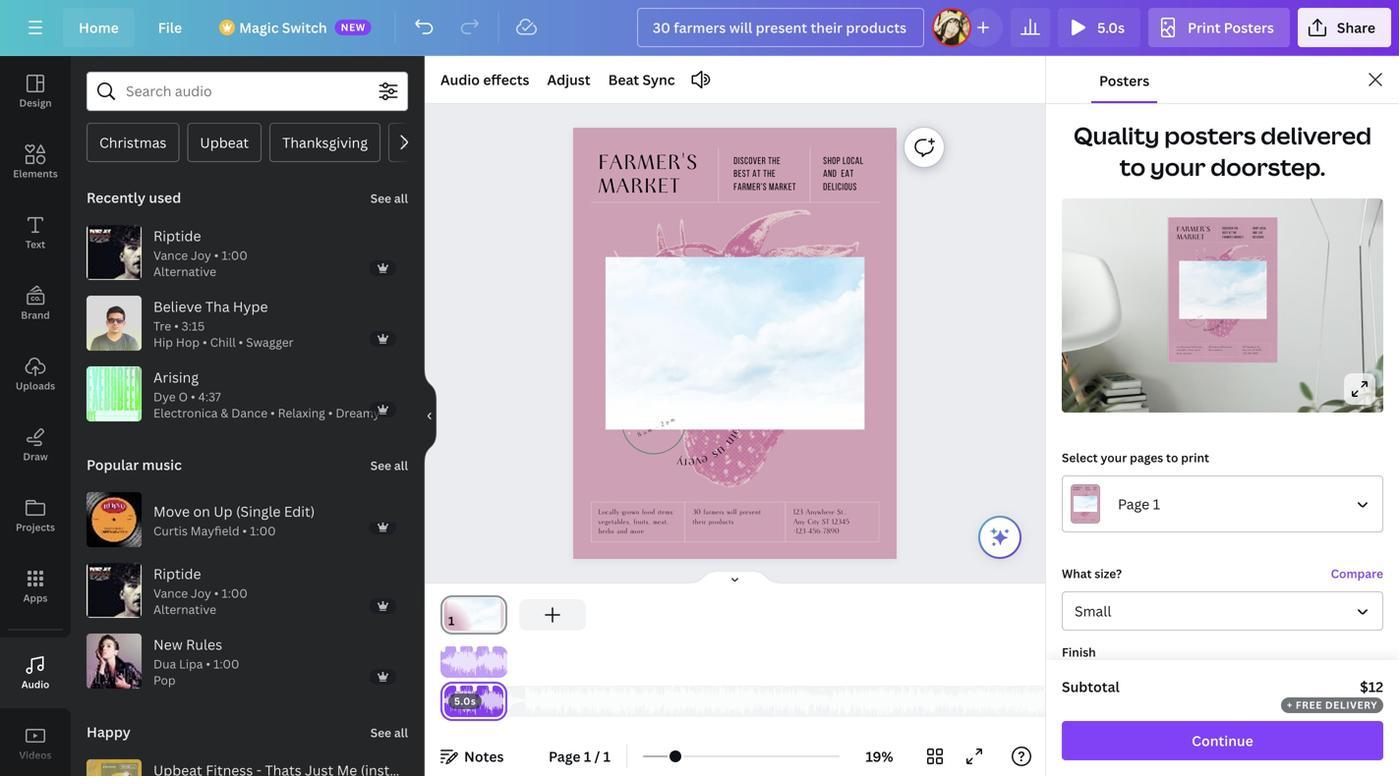 Task type: describe. For each thing, give the bounding box(es) containing it.
st., inside locally-grown food items: vegetables, fruits, meat, herbs and more 30 farmers will present their products 123 anywhere st., any city st 12345 +123-456-7890 shop local and eat delicious
[[1258, 346, 1261, 349]]

audio button
[[0, 638, 71, 709]]

19%
[[866, 748, 894, 767]]

up
[[214, 502, 233, 521]]

3 see all button from the top
[[369, 713, 410, 752]]

• right dance on the bottom
[[270, 405, 275, 422]]

1 horizontal spatial e
[[699, 451, 711, 471]]

will inside 30 farmers will present their products
[[727, 508, 737, 517]]

print posters
[[1188, 18, 1274, 37]]

r
[[683, 454, 688, 473]]

herbs for locally-grown food items: vegetables, fruits, meat, herbs and more 30 farmers will present their products 123 anywhere st., any city st 12345 +123-456-7890 shop local and eat delicious
[[1177, 352, 1183, 355]]

hip hop, chill, swagger, 195 seconds element
[[153, 318, 294, 351]]

1:00 inside dua lipa • 1:00 pop
[[213, 656, 239, 673]]

christmas
[[99, 133, 167, 152]]

locally-grown food items: vegetables, fruits, meat, herbs and more 30 farmers will present their products 123 anywhere st., any city st 12345 +123-456-7890 shop local and eat delicious
[[1177, 227, 1267, 355]]

recently used
[[87, 188, 181, 207]]

recently
[[87, 188, 146, 207]]

projects button
[[0, 481, 71, 552]]

switch
[[282, 18, 327, 37]]

1 horizontal spatial 1
[[604, 748, 611, 767]]

any inside 123 anywhere st., any city st 12345 +123-456-7890
[[794, 518, 805, 527]]

calm button
[[389, 123, 448, 162]]

delivery
[[1326, 699, 1378, 713]]

farmer's down quality posters delivered to your doorstep.
[[1177, 225, 1211, 234]]

page for page 1 / 1
[[549, 748, 581, 767]]

what size?
[[1062, 566, 1122, 582]]

videos
[[19, 749, 52, 763]]

0 vertical spatial at
[[753, 170, 761, 180]]

food for locally-grown food items: vegetables, fruits, meat, herbs and more
[[642, 508, 655, 517]]

4:37
[[198, 389, 221, 405]]

electronica & dance, relaxing, dreamy, 277 seconds element
[[153, 389, 380, 422]]

continue
[[1192, 732, 1254, 751]]

tre
[[153, 318, 171, 334]]

finish
[[1062, 645, 1096, 661]]

0 horizontal spatial —
[[654, 423, 661, 432]]

5.0s
[[1098, 18, 1125, 37]]

st inside 123 anywhere st., any city st 12345 +123-456-7890
[[822, 518, 830, 527]]

1 vertical spatial 8
[[637, 431, 643, 439]]

see all button for riptide
[[369, 178, 410, 217]]

notes
[[464, 748, 504, 767]]

hide image
[[424, 369, 437, 464]]

1 vertical spatial discover
[[1223, 227, 1234, 231]]

see all for riptide
[[371, 190, 408, 207]]

eat delicious
[[823, 170, 857, 193]]

o
[[727, 425, 747, 439]]

• left dreamy
[[328, 405, 333, 422]]

toggle play audio track preview image
[[87, 760, 142, 777]]

s
[[709, 446, 723, 465]]

7890 inside 123 anywhere st., any city st 12345 +123-456-7890
[[823, 528, 840, 537]]

text button
[[0, 198, 71, 268]]

• up rules
[[214, 586, 219, 602]]

0 vertical spatial wednesday
[[1189, 312, 1203, 320]]

home
[[79, 18, 119, 37]]

size?
[[1095, 566, 1122, 582]]

design button
[[0, 56, 71, 127]]

3 see all from the top
[[371, 725, 408, 742]]

popular
[[87, 456, 139, 475]]

side panel tab list
[[0, 56, 71, 777]]

apps button
[[0, 552, 71, 623]]

your inside quality posters delivered to your doorstep.
[[1151, 151, 1206, 183]]

apps
[[23, 592, 48, 605]]

2 alternative from the top
[[153, 602, 216, 618]]

posters
[[1165, 119, 1256, 151]]

0 horizontal spatial 2
[[659, 421, 666, 429]]

anywhere inside 123 anywhere st., any city st 12345 +123-456-7890
[[806, 508, 835, 517]]

to for print
[[1166, 450, 1179, 466]]

present inside locally-grown food items: vegetables, fruits, meat, herbs and more 30 farmers will present their products 123 anywhere st., any city st 12345 +123-456-7890 shop local and eat delicious
[[1225, 346, 1232, 349]]

0 vertical spatial 8 a.m. — 2 p.m.
[[1190, 314, 1204, 323]]

1:00 up hype on the top left of the page
[[222, 247, 248, 263]]

music
[[142, 456, 182, 475]]

anywhere inside locally-grown food items: vegetables, fruits, meat, herbs and more 30 farmers will present their products 123 anywhere st., any city st 12345 +123-456-7890 shop local and eat delicious
[[1247, 346, 1257, 349]]

$12
[[1360, 678, 1384, 697]]

5.0s image
[[441, 600, 507, 631]]

new
[[341, 21, 366, 34]]

their inside locally-grown food items: vegetables, fruits, meat, herbs and more 30 farmers will present their products 123 anywhere st., any city st 12345 +123-456-7890 shop local and eat delicious
[[1209, 349, 1214, 352]]

uploads button
[[0, 339, 71, 410]]

food for locally-grown food items: vegetables, fruits, meat, herbs and more 30 farmers will present their products 123 anywhere st., any city st 12345 +123-456-7890 shop local and eat delicious
[[1192, 346, 1196, 349]]

items: for locally-grown food items: vegetables, fruits, meat, herbs and more 30 farmers will present their products 123 anywhere st., any city st 12345 +123-456-7890 shop local and eat delicious
[[1197, 346, 1203, 349]]

123 inside locally-grown food items: vegetables, fruits, meat, herbs and more 30 farmers will present their products 123 anywhere st., any city st 12345 +123-456-7890 shop local and eat delicious
[[1243, 346, 1246, 349]]

and inside the locally-grown food items: vegetables, fruits, meat, herbs and more
[[617, 528, 628, 537]]

delicious inside locally-grown food items: vegetables, fruits, meat, herbs and more 30 farmers will present their products 123 anywhere st., any city st 12345 +123-456-7890 shop local and eat delicious
[[1253, 236, 1265, 239]]

eat inside "eat delicious"
[[841, 170, 854, 180]]

0 vertical spatial delicious
[[823, 183, 857, 193]]

hype
[[233, 298, 268, 316]]

1 vertical spatial 8 a.m. — 2 p.m.
[[637, 415, 678, 439]]

• right o
[[191, 389, 195, 405]]

vance joy • 1:00 alternative for 1st alternative, 60 seconds element
[[153, 247, 248, 280]]

0 horizontal spatial discover
[[734, 157, 766, 167]]

/
[[595, 748, 600, 767]]

quality posters delivered to your doorstep.
[[1074, 119, 1372, 183]]

hop
[[176, 335, 200, 351]]

print
[[1188, 18, 1221, 37]]

30 farmers will present their products
[[693, 508, 761, 527]]

more for locally-grown food items: vegetables, fruits, meat, herbs and more 30 farmers will present their products 123 anywhere st., any city st 12345 +123-456-7890 shop local and eat delicious
[[1188, 352, 1193, 355]]

notes button
[[433, 742, 512, 773]]

sync
[[643, 70, 675, 89]]

30 inside 30 farmers will present their products
[[693, 508, 701, 517]]

1 vance from the top
[[153, 247, 188, 263]]

move on up (single edit)
[[153, 502, 315, 521]]

hip
[[153, 335, 173, 351]]

quality
[[1074, 119, 1160, 151]]

0 vertical spatial 2
[[1198, 316, 1200, 319]]

dua lipa • 1:00 pop
[[153, 656, 239, 689]]

1 vertical spatial at
[[1229, 232, 1232, 235]]

0 horizontal spatial a.m.
[[642, 426, 655, 437]]

draw button
[[0, 410, 71, 481]]

pages
[[1130, 450, 1164, 466]]

st., inside 123 anywhere st., any city st 12345 +123-456-7890
[[837, 508, 847, 517]]

1 alternative from the top
[[153, 264, 216, 280]]

believe
[[153, 298, 202, 316]]

popular music
[[87, 456, 182, 475]]

• right hop
[[203, 335, 207, 351]]

lipa
[[179, 656, 203, 673]]

new rules
[[153, 636, 222, 655]]

what
[[1062, 566, 1092, 582]]

1 horizontal spatial discover the best at the farmer's market
[[1223, 227, 1244, 239]]

0 vertical spatial best
[[734, 170, 751, 180]]

audio effects
[[441, 70, 530, 89]]

local inside shop local and
[[843, 157, 864, 167]]

+ free delivery
[[1287, 699, 1378, 713]]

(single
[[236, 502, 281, 521]]

1 trimming, start edge slider from the top
[[441, 647, 454, 679]]

1 alternative, 60 seconds element from the top
[[153, 247, 248, 280]]

1 vertical spatial p.m.
[[665, 415, 678, 427]]

3 see from the top
[[371, 725, 391, 742]]

christmas button
[[87, 123, 179, 162]]

2 joy from the top
[[191, 586, 211, 602]]

• up tha in the top of the page
[[214, 247, 219, 263]]

beat
[[608, 70, 639, 89]]

0 horizontal spatial e
[[688, 454, 696, 473]]

audio for audio
[[21, 679, 49, 692]]

1 horizontal spatial a.m.
[[1192, 318, 1196, 322]]

vegetables, for locally-grown food items: vegetables, fruits, meat, herbs and more
[[599, 518, 631, 527]]

mayfield
[[191, 523, 240, 539]]

free
[[1296, 699, 1323, 713]]

new
[[153, 636, 183, 655]]

2 riptide from the top
[[153, 565, 201, 584]]

audio for audio effects
[[441, 70, 480, 89]]

and inside shop local and
[[823, 170, 837, 180]]

on
[[193, 502, 210, 521]]

share
[[1337, 18, 1376, 37]]

effects
[[483, 70, 530, 89]]

tre • 3:15 hip hop • chill • swagger
[[153, 318, 294, 351]]

fruits, for locally-grown food items: vegetables, fruits, meat, herbs and more
[[634, 518, 651, 527]]

delivered
[[1261, 119, 1372, 151]]

o i
[[726, 425, 747, 443]]

n
[[722, 433, 741, 451]]

+123- inside locally-grown food items: vegetables, fruits, meat, herbs and more 30 farmers will present their products 123 anywhere st., any city st 12345 +123-456-7890 shop local and eat delicious
[[1243, 352, 1248, 355]]

19% button
[[848, 742, 912, 773]]

farmers inside 30 farmers will present their products
[[704, 508, 725, 517]]

3:15
[[182, 318, 205, 334]]

0 vertical spatial discover the best at the farmer's market
[[734, 157, 796, 193]]

dye
[[153, 389, 176, 405]]

page 1
[[1118, 495, 1161, 514]]

local inside locally-grown food items: vegetables, fruits, meat, herbs and more 30 farmers will present their products 123 anywhere st., any city st 12345 +123-456-7890 shop local and eat delicious
[[1260, 227, 1267, 231]]

vance joy • 1:00 alternative for 2nd alternative, 60 seconds element
[[153, 586, 248, 618]]

1 joy from the top
[[191, 247, 211, 263]]

0 vertical spatial —
[[1196, 317, 1198, 320]]

• right tre
[[174, 318, 179, 334]]

0 horizontal spatial farmer's market
[[599, 151, 699, 200]]

grown for locally-grown food items: vegetables, fruits, meat, herbs and more
[[622, 508, 640, 517]]

1 horizontal spatial 8
[[1190, 320, 1192, 323]]

magic switch
[[239, 18, 327, 37]]

What size? button
[[1062, 592, 1384, 631]]

products inside 30 farmers will present their products
[[709, 518, 734, 527]]

products inside locally-grown food items: vegetables, fruits, meat, herbs and more 30 farmers will present their products 123 anywhere st., any city st 12345 +123-456-7890 shop local and eat delicious
[[1214, 349, 1223, 352]]

move
[[153, 502, 190, 521]]

3 all from the top
[[394, 725, 408, 742]]

pop, 60 seconds element
[[153, 656, 239, 689]]

locally-grown food items: vegetables, fruits, meat, herbs and more
[[599, 508, 675, 537]]



Task type: locate. For each thing, give the bounding box(es) containing it.
1 horizontal spatial st.,
[[1258, 346, 1261, 349]]

1 vertical spatial wednesday
[[633, 407, 674, 433]]

123 inside 123 anywhere st., any city st 12345 +123-456-7890
[[794, 508, 803, 517]]

0 horizontal spatial 12345
[[832, 518, 850, 527]]

7890 inside locally-grown food items: vegetables, fruits, meat, herbs and more 30 farmers will present their products 123 anywhere st., any city st 12345 +123-456-7890 shop local and eat delicious
[[1253, 352, 1259, 355]]

1 horizontal spatial eat
[[1259, 232, 1263, 235]]

brand
[[21, 309, 50, 322]]

vegetables, inside locally-grown food items: vegetables, fruits, meat, herbs and more 30 farmers will present their products 123 anywhere st., any city st 12345 +123-456-7890 shop local and eat delicious
[[1177, 349, 1188, 352]]

1 vertical spatial your
[[1101, 450, 1127, 466]]

locally-
[[1177, 346, 1185, 349], [599, 508, 622, 517]]

will inside locally-grown food items: vegetables, fruits, meat, herbs and more 30 farmers will present their products 123 anywhere st., any city st 12345 +123-456-7890 shop local and eat delicious
[[1221, 346, 1224, 349]]

1 vertical spatial 123
[[794, 508, 803, 517]]

see left notes button at the bottom left of page
[[371, 725, 391, 742]]

1 down pages at the right of the page
[[1153, 495, 1161, 514]]

1 horizontal spatial more
[[1188, 352, 1193, 355]]

shop up "eat delicious"
[[823, 157, 841, 167]]

12345 inside 123 anywhere st., any city st 12345 +123-456-7890
[[832, 518, 850, 527]]

trimming, end edge slider for first trimming, start edge slider from the top
[[494, 647, 507, 679]]

eat inside locally-grown food items: vegetables, fruits, meat, herbs and more 30 farmers will present their products 123 anywhere st., any city st 12345 +123-456-7890 shop local and eat delicious
[[1259, 232, 1263, 235]]

city
[[1248, 349, 1252, 352], [808, 518, 820, 527]]

0 horizontal spatial shop
[[823, 157, 841, 167]]

meat, for locally-grown food items: vegetables, fruits, meat, herbs and more
[[653, 518, 669, 527]]

local up "eat delicious"
[[843, 157, 864, 167]]

dye o • 4:37 electronica & dance • relaxing • dreamy
[[153, 389, 380, 422]]

0 vertical spatial 456-
[[1248, 352, 1253, 355]]

farmer's
[[599, 151, 699, 176], [734, 183, 767, 193], [1177, 225, 1211, 234], [1223, 236, 1234, 239]]

meat,
[[1196, 349, 1201, 352], [653, 518, 669, 527]]

swagger
[[246, 335, 294, 351]]

see all button down calm button
[[369, 178, 410, 217]]

herbs inside locally-grown food items: vegetables, fruits, meat, herbs and more 30 farmers will present their products 123 anywhere st., any city st 12345 +123-456-7890 shop local and eat delicious
[[1177, 352, 1183, 355]]

0 horizontal spatial your
[[1101, 450, 1127, 466]]

vance joy • 1:00 alternative up 'believe tha hype' at top left
[[153, 247, 248, 280]]

arising
[[153, 368, 199, 387]]

1 riptide from the top
[[153, 227, 201, 245]]

1 vertical spatial delicious
[[1253, 236, 1265, 239]]

posters down 5.0s
[[1100, 71, 1150, 90]]

1 horizontal spatial food
[[1192, 346, 1196, 349]]

456- inside 123 anywhere st., any city st 12345 +123-456-7890
[[809, 528, 823, 537]]

+
[[1287, 699, 1293, 713]]

discover left shop local and
[[734, 157, 766, 167]]

1 vertical spatial alternative, 60 seconds element
[[153, 586, 248, 619]]

0 vertical spatial herbs
[[1177, 352, 1183, 355]]

will
[[1221, 346, 1224, 349], [727, 508, 737, 517]]

share button
[[1298, 8, 1392, 47]]

best left "eat delicious"
[[734, 170, 751, 180]]

items: inside the locally-grown food items: vegetables, fruits, meat, herbs and more
[[658, 508, 675, 517]]

grown inside the locally-grown food items: vegetables, fruits, meat, herbs and more
[[622, 508, 640, 517]]

trimming, end edge slider for second trimming, start edge slider from the top
[[490, 686, 507, 718]]

1:00 down (single at the bottom
[[250, 523, 276, 539]]

shop down doorstep.
[[1253, 227, 1259, 231]]

vegetables, inside the locally-grown food items: vegetables, fruits, meat, herbs and more
[[599, 518, 631, 527]]

see all button for move on up (single edit)
[[369, 446, 410, 485]]

hide pages image
[[688, 570, 782, 586]]

1 horizontal spatial 123
[[1243, 346, 1246, 349]]

market
[[599, 175, 681, 200], [769, 183, 796, 193], [1177, 233, 1205, 242], [1235, 236, 1244, 239]]

discover
[[734, 157, 766, 167], [1223, 227, 1234, 231]]

see all down dreamy
[[371, 458, 408, 474]]

e left the u
[[699, 451, 711, 471]]

page inside page 1 dropdown button
[[1118, 495, 1150, 514]]

alternative, 60 seconds element up 'believe tha hype' at top left
[[153, 247, 248, 280]]

1 horizontal spatial city
[[1248, 349, 1252, 352]]

7890
[[1253, 352, 1259, 355], [823, 528, 840, 537]]

believe tha hype
[[153, 298, 268, 316]]

brand button
[[0, 268, 71, 339]]

123
[[1243, 346, 1246, 349], [794, 508, 803, 517]]

Design title text field
[[637, 8, 925, 47]]

see down dreamy
[[371, 458, 391, 474]]

to inside quality posters delivered to your doorstep.
[[1120, 151, 1146, 183]]

2 trimming, start edge slider from the top
[[441, 686, 458, 718]]

posters button
[[1092, 56, 1158, 103]]

0 horizontal spatial 123
[[794, 508, 803, 517]]

grown
[[1185, 346, 1191, 349], [622, 508, 640, 517]]

2 see all from the top
[[371, 458, 408, 474]]

food inside locally-grown food items: vegetables, fruits, meat, herbs and more 30 farmers will present their products 123 anywhere st., any city st 12345 +123-456-7890 shop local and eat delicious
[[1192, 346, 1196, 349]]

trimming, end edge slider
[[494, 647, 507, 679], [490, 686, 507, 718]]

1 horizontal spatial +123-
[[1243, 352, 1248, 355]]

2 vance joy • 1:00 alternative from the top
[[153, 586, 248, 618]]

12345 inside locally-grown food items: vegetables, fruits, meat, herbs and more 30 farmers will present their products 123 anywhere st., any city st 12345 +123-456-7890 shop local and eat delicious
[[1256, 349, 1262, 352]]

eat
[[841, 170, 854, 180], [1259, 232, 1263, 235]]

fruits, inside the locally-grown food items: vegetables, fruits, meat, herbs and more
[[634, 518, 651, 527]]

1 left /
[[584, 748, 591, 767]]

local
[[843, 157, 864, 167], [1260, 227, 1267, 231]]

trimming, start edge slider up notes button at the bottom left of page
[[441, 686, 458, 718]]

posters right 'print'
[[1224, 18, 1274, 37]]

alternative up believe
[[153, 264, 216, 280]]

0 horizontal spatial 7890
[[823, 528, 840, 537]]

8 a.m. — 2 p.m.
[[1190, 314, 1204, 323], [637, 415, 678, 439]]

0 vertical spatial will
[[1221, 346, 1224, 349]]

see all button left notes button at the bottom left of page
[[369, 713, 410, 752]]

farmer's market down quality posters delivered to your doorstep.
[[1177, 225, 1211, 242]]

1:00 down rules
[[213, 656, 239, 673]]

1 horizontal spatial anywhere
[[1247, 346, 1257, 349]]

1:00
[[222, 247, 248, 263], [250, 523, 276, 539], [222, 586, 248, 602], [213, 656, 239, 673]]

• down move on up (single edit) at the bottom left
[[242, 523, 247, 539]]

vance up believe
[[153, 247, 188, 263]]

grown for locally-grown food items: vegetables, fruits, meat, herbs and more 30 farmers will present their products 123 anywhere st., any city st 12345 +123-456-7890 shop local and eat delicious
[[1185, 346, 1191, 349]]

at down doorstep.
[[1229, 232, 1232, 235]]

0 vertical spatial city
[[1248, 349, 1252, 352]]

main menu bar
[[0, 0, 1400, 56]]

adjust button
[[539, 64, 599, 95]]

see down calm button
[[371, 190, 391, 207]]

0 vertical spatial alternative
[[153, 264, 216, 280]]

riptide down curtis
[[153, 565, 201, 584]]

0 horizontal spatial city
[[808, 518, 820, 527]]

fruits, for locally-grown food items: vegetables, fruits, meat, herbs and more 30 farmers will present their products 123 anywhere st., any city st 12345 +123-456-7890 shop local and eat delicious
[[1189, 349, 1195, 352]]

0 vertical spatial farmer's market
[[599, 151, 699, 200]]

farmers inside locally-grown food items: vegetables, fruits, meat, herbs and more 30 farmers will present their products 123 anywhere st., any city st 12345 +123-456-7890 shop local and eat delicious
[[1213, 346, 1220, 349]]

meat, inside locally-grown food items: vegetables, fruits, meat, herbs and more 30 farmers will present their products 123 anywhere st., any city st 12345 +123-456-7890 shop local and eat delicious
[[1196, 349, 1201, 352]]

city inside locally-grown food items: vegetables, fruits, meat, herbs and more 30 farmers will present their products 123 anywhere st., any city st 12345 +123-456-7890 shop local and eat delicious
[[1248, 349, 1252, 352]]

1 vertical spatial see all button
[[369, 446, 410, 485]]

elements
[[13, 167, 58, 180]]

their
[[1209, 349, 1214, 352], [693, 518, 706, 527]]

0 horizontal spatial eat
[[841, 170, 854, 180]]

adjust
[[547, 70, 591, 89]]

alternative, 60 seconds element
[[153, 247, 248, 280], [153, 586, 248, 619]]

0 vertical spatial see
[[371, 190, 391, 207]]

uploads
[[16, 380, 55, 393]]

vance joy • 1:00 alternative up rules
[[153, 586, 248, 618]]

farmer's left "eat delicious"
[[734, 183, 767, 193]]

your left doorstep.
[[1151, 151, 1206, 183]]

0 vertical spatial joy
[[191, 247, 211, 263]]

their inside 30 farmers will present their products
[[693, 518, 706, 527]]

0 horizontal spatial page
[[549, 748, 581, 767]]

1 all from the top
[[394, 190, 408, 207]]

any inside locally-grown food items: vegetables, fruits, meat, herbs and more 30 farmers will present their products 123 anywhere st., any city st 12345 +123-456-7890 shop local and eat delicious
[[1243, 349, 1247, 352]]

alternative, 60 seconds element up rules
[[153, 586, 248, 619]]

your left pages at the right of the page
[[1101, 450, 1127, 466]]

any
[[1243, 349, 1247, 352], [794, 518, 805, 527]]

grown inside locally-grown food items: vegetables, fruits, meat, herbs and more 30 farmers will present their products 123 anywhere st., any city st 12345 +123-456-7890 shop local and eat delicious
[[1185, 346, 1191, 349]]

0 horizontal spatial products
[[709, 518, 734, 527]]

e right y
[[688, 454, 696, 473]]

joy up 'believe tha hype' at top left
[[191, 247, 211, 263]]

food
[[1192, 346, 1196, 349], [642, 508, 655, 517]]

2 all from the top
[[394, 458, 408, 474]]

to for your
[[1120, 151, 1146, 183]]

all down calm button
[[394, 190, 408, 207]]

Page title text field
[[463, 612, 471, 631]]

trimming, end edge slider down the '5.0s' image
[[494, 647, 507, 679]]

upbeat
[[200, 133, 249, 152]]

best down doorstep.
[[1223, 232, 1228, 235]]

1 vertical spatial local
[[1260, 227, 1267, 231]]

+123- inside 123 anywhere st., any city st 12345 +123-456-7890
[[794, 528, 809, 537]]

your
[[1151, 151, 1206, 183], [1101, 450, 1127, 466]]

relaxing
[[278, 405, 325, 422]]

1 see all from the top
[[371, 190, 408, 207]]

1 vertical spatial audio
[[21, 679, 49, 692]]

design
[[19, 96, 52, 110]]

electronica
[[153, 405, 218, 422]]

0 vertical spatial 12345
[[1256, 349, 1262, 352]]

meat, inside the locally-grown food items: vegetables, fruits, meat, herbs and more
[[653, 518, 669, 527]]

farmer's market down beat sync
[[599, 151, 699, 200]]

farmers
[[1213, 346, 1220, 349], [704, 508, 725, 517]]

curtis
[[153, 523, 188, 539]]

present inside 30 farmers will present their products
[[740, 508, 761, 517]]

1 right /
[[604, 748, 611, 767]]

compare button
[[1331, 566, 1384, 582]]

present
[[1225, 346, 1232, 349], [740, 508, 761, 517]]

2 vance from the top
[[153, 586, 188, 602]]

tha
[[205, 298, 230, 316]]

1 vertical spatial present
[[740, 508, 761, 517]]

to left print
[[1166, 450, 1179, 466]]

fruits, inside locally-grown food items: vegetables, fruits, meat, herbs and more 30 farmers will present their products 123 anywhere st., any city st 12345 +123-456-7890 shop local and eat delicious
[[1189, 349, 1195, 352]]

1 vertical spatial st.,
[[837, 508, 847, 517]]

•
[[214, 247, 219, 263], [174, 318, 179, 334], [203, 335, 207, 351], [239, 335, 243, 351], [191, 389, 195, 405], [270, 405, 275, 422], [328, 405, 333, 422], [242, 523, 247, 539], [214, 586, 219, 602], [206, 656, 211, 673]]

• inside dua lipa • 1:00 pop
[[206, 656, 211, 673]]

1 vertical spatial 12345
[[832, 518, 850, 527]]

0 vertical spatial trimming position slider
[[441, 647, 507, 679]]

items: for locally-grown food items: vegetables, fruits, meat, herbs and more
[[658, 508, 675, 517]]

trimming position slider for first trimming, start edge slider from the top
[[441, 647, 507, 679]]

audio effects button
[[433, 64, 537, 95]]

page left /
[[549, 748, 581, 767]]

riptide down used
[[153, 227, 201, 245]]

1 horizontal spatial items:
[[1197, 346, 1203, 349]]

print posters button
[[1149, 8, 1290, 47]]

at left "eat delicious"
[[753, 170, 761, 180]]

123 anywhere st., any city st 12345 +123-456-7890
[[794, 508, 850, 537]]

see for move on up (single edit)
[[371, 458, 391, 474]]

1 vertical spatial farmer's market
[[1177, 225, 1211, 242]]

shop inside shop local and
[[823, 157, 841, 167]]

456- inside locally-grown food items: vegetables, fruits, meat, herbs and more 30 farmers will present their products 123 anywhere st., any city st 12345 +123-456-7890 shop local and eat delicious
[[1248, 352, 1253, 355]]

• right chill in the top of the page
[[239, 335, 243, 351]]

select
[[1062, 450, 1098, 466]]

see for riptide
[[371, 190, 391, 207]]

1 vertical spatial any
[[794, 518, 805, 527]]

0 vertical spatial present
[[1225, 346, 1232, 349]]

1 horizontal spatial 456-
[[1248, 352, 1253, 355]]

1 horizontal spatial their
[[1209, 349, 1214, 352]]

2 see all button from the top
[[369, 446, 410, 485]]

videos button
[[0, 709, 71, 777]]

the
[[768, 157, 781, 167], [763, 170, 776, 180], [1234, 227, 1239, 231], [1233, 232, 1237, 235]]

0 vertical spatial vance joy • 1:00 alternative
[[153, 247, 248, 280]]

delicious down doorstep.
[[1253, 236, 1265, 239]]

discover down doorstep.
[[1223, 227, 1234, 231]]

1 see all button from the top
[[369, 178, 410, 217]]

locally- inside the locally-grown food items: vegetables, fruits, meat, herbs and more
[[599, 508, 622, 517]]

page for page 1
[[1118, 495, 1150, 514]]

1 horizontal spatial locally-
[[1177, 346, 1185, 349]]

0 vertical spatial alternative, 60 seconds element
[[153, 247, 248, 280]]

file
[[158, 18, 182, 37]]

chill
[[210, 335, 236, 351]]

1 vertical spatial meat,
[[653, 518, 669, 527]]

all left hide image at left
[[394, 458, 408, 474]]

joy up rules
[[191, 586, 211, 602]]

1 horizontal spatial present
[[1225, 346, 1232, 349]]

continue button
[[1062, 722, 1384, 761]]

delicious down shop local and
[[823, 183, 857, 193]]

1 trimming position slider from the top
[[441, 647, 507, 679]]

compare
[[1331, 566, 1384, 582]]

beat sync
[[608, 70, 675, 89]]

Search audio search field
[[126, 73, 369, 110]]

0 vertical spatial discover
[[734, 157, 766, 167]]

1 vance joy • 1:00 alternative from the top
[[153, 247, 248, 280]]

local down doorstep.
[[1260, 227, 1267, 231]]

to left posters
[[1120, 151, 1146, 183]]

2 trimming position slider from the top
[[441, 686, 507, 718]]

1 horizontal spatial p.m.
[[1199, 314, 1204, 318]]

herbs inside the locally-grown food items: vegetables, fruits, meat, herbs and more
[[599, 528, 614, 537]]

1 horizontal spatial shop
[[1253, 227, 1259, 231]]

2 see from the top
[[371, 458, 391, 474]]

audio inside button
[[21, 679, 49, 692]]

1 inside dropdown button
[[1153, 495, 1161, 514]]

audio up videos button
[[21, 679, 49, 692]]

joy
[[191, 247, 211, 263], [191, 586, 211, 602]]

trimming, start edge slider
[[441, 647, 454, 679], [441, 686, 458, 718]]

30 inside locally-grown food items: vegetables, fruits, meat, herbs and more 30 farmers will present their products 123 anywhere st., any city st 12345 +123-456-7890 shop local and eat delicious
[[1209, 346, 1212, 349]]

herbs for locally-grown food items: vegetables, fruits, meat, herbs and more
[[599, 528, 614, 537]]

0 horizontal spatial st
[[822, 518, 830, 527]]

p.m.
[[1199, 314, 1204, 318], [665, 415, 678, 427]]

see all down calm button
[[371, 190, 408, 207]]

shop inside locally-grown food items: vegetables, fruits, meat, herbs and more 30 farmers will present their products 123 anywhere st., any city st 12345 +123-456-7890 shop local and eat delicious
[[1253, 227, 1259, 231]]

trimming, start edge slider down the '5.0s' image
[[441, 647, 454, 679]]

1 vertical spatial herbs
[[599, 528, 614, 537]]

+123-
[[1243, 352, 1248, 355], [794, 528, 809, 537]]

0 vertical spatial trimming, end edge slider
[[494, 647, 507, 679]]

1 horizontal spatial herbs
[[1177, 352, 1183, 355]]

0 vertical spatial see all button
[[369, 178, 410, 217]]

curtis mayfield • 1:00
[[153, 523, 276, 539]]

discover the best at the farmer's market down doorstep.
[[1223, 227, 1244, 239]]

items: inside locally-grown food items: vegetables, fruits, meat, herbs and more 30 farmers will present their products 123 anywhere st., any city st 12345 +123-456-7890 shop local and eat delicious
[[1197, 346, 1203, 349]]

st inside locally-grown food items: vegetables, fruits, meat, herbs and more 30 farmers will present their products 123 anywhere st., any city st 12345 +123-456-7890 shop local and eat delicious
[[1253, 349, 1255, 352]]

posters inside posters button
[[1100, 71, 1150, 90]]

1 for page 1
[[1153, 495, 1161, 514]]

see all left notes button at the bottom left of page
[[371, 725, 408, 742]]

see all for move on up (single edit)
[[371, 458, 408, 474]]

0 vertical spatial their
[[1209, 349, 1214, 352]]

0 horizontal spatial 30
[[693, 508, 701, 517]]

farmer's down beat sync
[[599, 151, 699, 176]]

page down select your pages to print
[[1118, 495, 1150, 514]]

y
[[676, 454, 684, 473]]

all for riptide
[[394, 190, 408, 207]]

1 horizontal spatial will
[[1221, 346, 1224, 349]]

shop local and
[[823, 157, 864, 180]]

audio
[[441, 70, 480, 89], [21, 679, 49, 692]]

0 vertical spatial your
[[1151, 151, 1206, 183]]

1 horizontal spatial at
[[1229, 232, 1232, 235]]

1 vertical spatial page
[[549, 748, 581, 767]]

thanksgiving button
[[270, 123, 381, 162]]

more for locally-grown food items: vegetables, fruits, meat, herbs and more
[[630, 528, 644, 537]]

1:00 up rules
[[222, 586, 248, 602]]

1 horizontal spatial page
[[1118, 495, 1150, 514]]

i
[[726, 431, 743, 443]]

audio inside "dropdown button"
[[441, 70, 480, 89]]

see all button down dreamy
[[369, 446, 410, 485]]

0 horizontal spatial will
[[727, 508, 737, 517]]

0 horizontal spatial delicious
[[823, 183, 857, 193]]

1 vertical spatial items:
[[658, 508, 675, 517]]

0 horizontal spatial locally-
[[599, 508, 622, 517]]

1 horizontal spatial local
[[1260, 227, 1267, 231]]

text
[[25, 238, 45, 251]]

locally- for locally-grown food items: vegetables, fruits, meat, herbs and more 30 farmers will present their products 123 anywhere st., any city st 12345 +123-456-7890 shop local and eat delicious
[[1177, 346, 1185, 349]]

&
[[221, 405, 229, 422]]

1 see from the top
[[371, 190, 391, 207]]

1 vertical spatial farmers
[[704, 508, 725, 517]]

1 vertical spatial 2
[[659, 421, 666, 429]]

0 vertical spatial farmers
[[1213, 346, 1220, 349]]

canva assistant image
[[988, 526, 1012, 550]]

a.m.
[[1192, 318, 1196, 322], [642, 426, 655, 437]]

0 horizontal spatial to
[[1120, 151, 1146, 183]]

page
[[1118, 495, 1150, 514], [549, 748, 581, 767]]

1 vertical spatial see
[[371, 458, 391, 474]]

1 vertical spatial best
[[1223, 232, 1228, 235]]

trimming, end edge slider up notes
[[490, 686, 507, 718]]

1 vertical spatial trimming, start edge slider
[[441, 686, 458, 718]]

1 vertical spatial st
[[822, 518, 830, 527]]

edit)
[[284, 502, 315, 521]]

2 alternative, 60 seconds element from the top
[[153, 586, 248, 619]]

all for move on up (single edit)
[[394, 458, 408, 474]]

• right lipa
[[206, 656, 211, 673]]

vance up new
[[153, 586, 188, 602]]

all left notes button at the bottom left of page
[[394, 725, 408, 742]]

see all
[[371, 190, 408, 207], [371, 458, 408, 474], [371, 725, 408, 742]]

farmer's down doorstep.
[[1223, 236, 1234, 239]]

1 horizontal spatial audio
[[441, 70, 480, 89]]

1 vertical spatial a.m.
[[642, 426, 655, 437]]

food inside the locally-grown food items: vegetables, fruits, meat, herbs and more
[[642, 508, 655, 517]]

0 vertical spatial see all
[[371, 190, 408, 207]]

1 for page 1 / 1
[[584, 748, 591, 767]]

locally- for locally-grown food items: vegetables, fruits, meat, herbs and more
[[599, 508, 622, 517]]

discover the best at the farmer's market left "eat delicious"
[[734, 157, 796, 193]]

posters
[[1224, 18, 1274, 37], [1100, 71, 1150, 90]]

trimming position slider down page title text field
[[441, 647, 507, 679]]

select your pages to print
[[1062, 450, 1210, 466]]

trimming position slider
[[441, 647, 507, 679], [441, 686, 507, 718]]

0 vertical spatial food
[[1192, 346, 1196, 349]]

1 vertical spatial eat
[[1259, 232, 1263, 235]]

used
[[149, 188, 181, 207]]

locally- inside locally-grown food items: vegetables, fruits, meat, herbs and more 30 farmers will present their products 123 anywhere st., any city st 12345 +123-456-7890 shop local and eat delicious
[[1177, 346, 1185, 349]]

dreamy
[[336, 405, 380, 422]]

meat, for locally-grown food items: vegetables, fruits, meat, herbs and more 30 farmers will present their products 123 anywhere st., any city st 12345 +123-456-7890 shop local and eat delicious
[[1196, 349, 1201, 352]]

0 horizontal spatial 8 a.m. — 2 p.m.
[[637, 415, 678, 439]]

city inside 123 anywhere st., any city st 12345 +123-456-7890
[[808, 518, 820, 527]]

1 horizontal spatial delicious
[[1253, 236, 1265, 239]]

audio left the "effects"
[[441, 70, 480, 89]]

discover the best at the farmer's market
[[734, 157, 796, 193], [1223, 227, 1244, 239]]

trimming position slider for second trimming, start edge slider from the top
[[441, 686, 507, 718]]

trimming position slider up notes button at the bottom left of page
[[441, 686, 507, 718]]

1 vertical spatial joy
[[191, 586, 211, 602]]

posters inside the print posters dropdown button
[[1224, 18, 1274, 37]]

vegetables, for locally-grown food items: vegetables, fruits, meat, herbs and more 30 farmers will present their products 123 anywhere st., any city st 12345 +123-456-7890 shop local and eat delicious
[[1177, 349, 1188, 352]]

more
[[1188, 352, 1193, 355], [630, 528, 644, 537]]

1 horizontal spatial any
[[1243, 349, 1247, 352]]

upbeat button
[[187, 123, 262, 162]]

30
[[1209, 346, 1212, 349], [693, 508, 701, 517]]

elements button
[[0, 127, 71, 198]]

1 vertical spatial see all
[[371, 458, 408, 474]]

e
[[699, 451, 711, 471], [688, 454, 696, 473]]

o
[[179, 389, 188, 405]]

1 horizontal spatial fruits,
[[1189, 349, 1195, 352]]

home link
[[63, 8, 135, 47]]

beat sync button
[[601, 64, 683, 95]]

alternative up new rules
[[153, 602, 216, 618]]

more inside locally-grown food items: vegetables, fruits, meat, herbs and more 30 farmers will present their products 123 anywhere st., any city st 12345 +123-456-7890 shop local and eat delicious
[[1188, 352, 1193, 355]]

more inside the locally-grown food items: vegetables, fruits, meat, herbs and more
[[630, 528, 644, 537]]



Task type: vqa. For each thing, say whether or not it's contained in the screenshot.
s
yes



